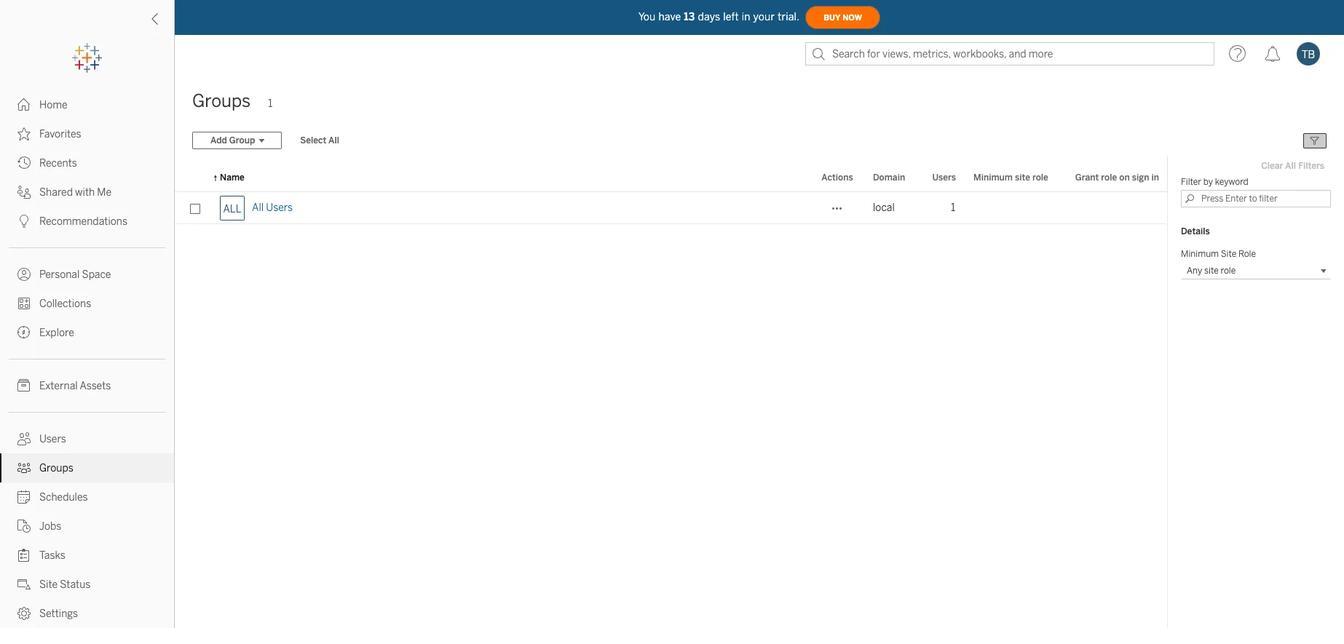 Task type: describe. For each thing, give the bounding box(es) containing it.
by text only_f5he34f image for home
[[17, 98, 31, 111]]

explore
[[39, 327, 74, 339]]

add group button
[[192, 132, 282, 149]]

by text only_f5he34f image for favorites
[[17, 127, 31, 141]]

group
[[229, 135, 255, 146]]

schedules
[[39, 492, 88, 504]]

site status link
[[0, 570, 174, 599]]

name
[[220, 173, 245, 183]]

minimum site role
[[974, 173, 1049, 183]]

space
[[82, 269, 111, 281]]

by
[[1204, 177, 1213, 187]]

Filter by keyword text field
[[1181, 190, 1331, 208]]

all users
[[252, 202, 293, 214]]

grid containing all users
[[175, 165, 1173, 629]]

personal
[[39, 269, 80, 281]]

days
[[698, 11, 721, 23]]

1 horizontal spatial role
[[1101, 173, 1117, 183]]

Search for views, metrics, workbooks, and more text field
[[806, 42, 1215, 66]]

filter
[[1181, 177, 1202, 187]]

collections link
[[0, 289, 174, 318]]

actions
[[822, 173, 853, 183]]

tasks
[[39, 550, 66, 562]]

by text only_f5he34f image for site status
[[17, 578, 31, 591]]

jobs
[[39, 521, 61, 533]]

all for clear
[[1286, 161, 1296, 171]]

users inside "users" link
[[39, 433, 66, 446]]

shared with me link
[[0, 178, 174, 207]]

on
[[1120, 173, 1130, 183]]

settings
[[39, 608, 78, 621]]

all users link
[[252, 192, 293, 224]]

buy
[[824, 13, 841, 22]]

by text only_f5he34f image for shared with me
[[17, 186, 31, 199]]

by text only_f5he34f image for external assets
[[17, 379, 31, 393]]

filters
[[1299, 161, 1325, 171]]

by text only_f5he34f image for jobs
[[17, 520, 31, 533]]

users link
[[0, 425, 174, 454]]

minimum for minimum site role
[[974, 173, 1013, 183]]

settings link
[[0, 599, 174, 629]]

buy now button
[[806, 6, 881, 29]]

by text only_f5he34f image for schedules
[[17, 491, 31, 504]]

left
[[723, 11, 739, 23]]

0 vertical spatial site
[[1221, 249, 1237, 259]]

1 inside row
[[951, 202, 956, 214]]

details
[[1181, 227, 1210, 237]]

collections
[[39, 298, 91, 310]]

navigation panel element
[[0, 44, 174, 629]]

by text only_f5he34f image for users
[[17, 433, 31, 446]]

now
[[843, 13, 862, 22]]

main navigation. press the up and down arrow keys to access links. element
[[0, 90, 174, 629]]

select all button
[[291, 132, 349, 149]]

minimum for minimum site role
[[1181, 249, 1219, 259]]

trial.
[[778, 11, 800, 23]]

row containing all users
[[175, 192, 1168, 224]]

tasks link
[[0, 541, 174, 570]]

any site role button
[[1181, 262, 1331, 280]]

home
[[39, 99, 68, 111]]



Task type: locate. For each thing, give the bounding box(es) containing it.
1 horizontal spatial minimum
[[1181, 249, 1219, 259]]

2 horizontal spatial role
[[1221, 266, 1236, 276]]

add
[[210, 135, 227, 146]]

by text only_f5he34f image inside groups link
[[17, 462, 31, 475]]

by text only_f5he34f image inside external assets link
[[17, 379, 31, 393]]

you have 13 days left in your trial.
[[639, 11, 800, 23]]

0 horizontal spatial role
[[1033, 173, 1049, 183]]

have
[[659, 11, 681, 23]]

all right select in the top of the page
[[328, 135, 339, 146]]

by text only_f5he34f image left tasks
[[17, 549, 31, 562]]

by text only_f5he34f image for groups
[[17, 462, 31, 475]]

2 vertical spatial users
[[39, 433, 66, 446]]

site right any
[[1205, 266, 1219, 276]]

shared
[[39, 186, 73, 199]]

5 by text only_f5he34f image from the top
[[17, 433, 31, 446]]

1 vertical spatial all
[[1286, 161, 1296, 171]]

all inside row
[[252, 202, 264, 214]]

1 cell from the left
[[965, 192, 1062, 224]]

buy now
[[824, 13, 862, 22]]

personal space
[[39, 269, 111, 281]]

by text only_f5he34f image left site status
[[17, 578, 31, 591]]

domain
[[873, 173, 905, 183]]

with
[[75, 186, 95, 199]]

by text only_f5he34f image inside shared with me link
[[17, 186, 31, 199]]

grid
[[175, 165, 1173, 629]]

9 by text only_f5he34f image from the top
[[17, 607, 31, 621]]

1 up the add group popup button
[[268, 98, 273, 110]]

by text only_f5he34f image inside recommendations link
[[17, 215, 31, 228]]

1 vertical spatial 1
[[951, 202, 956, 214]]

0 vertical spatial groups
[[192, 90, 251, 111]]

select all
[[300, 135, 339, 146]]

0 horizontal spatial in
[[742, 11, 751, 23]]

clear all filters button
[[1255, 157, 1331, 175]]

1 horizontal spatial users
[[266, 202, 293, 214]]

site
[[1221, 249, 1237, 259], [39, 579, 58, 591]]

0 vertical spatial 1
[[268, 98, 273, 110]]

any site role
[[1187, 266, 1236, 276]]

clear all filters
[[1262, 161, 1325, 171]]

1 horizontal spatial all
[[328, 135, 339, 146]]

favorites link
[[0, 119, 174, 149]]

external assets link
[[0, 371, 174, 401]]

by text only_f5he34f image left schedules
[[17, 491, 31, 504]]

role down minimum site role at the right of the page
[[1221, 266, 1236, 276]]

site for any
[[1205, 266, 1219, 276]]

1 horizontal spatial site
[[1205, 266, 1219, 276]]

2 by text only_f5he34f image from the top
[[17, 268, 31, 281]]

grant role on sign in
[[1076, 173, 1159, 183]]

6 by text only_f5he34f image from the top
[[17, 462, 31, 475]]

shared with me
[[39, 186, 112, 199]]

1 vertical spatial site
[[39, 579, 58, 591]]

7 by text only_f5he34f image from the top
[[17, 520, 31, 533]]

by text only_f5he34f image up groups link at the left bottom of the page
[[17, 433, 31, 446]]

role
[[1033, 173, 1049, 183], [1101, 173, 1117, 183], [1221, 266, 1236, 276]]

recommendations
[[39, 216, 128, 228]]

by text only_f5he34f image down "users" link
[[17, 462, 31, 475]]

1 horizontal spatial groups
[[192, 90, 251, 111]]

3 by text only_f5he34f image from the top
[[17, 297, 31, 310]]

2 vertical spatial all
[[252, 202, 264, 214]]

by text only_f5he34f image for collections
[[17, 297, 31, 310]]

by text only_f5he34f image left shared
[[17, 186, 31, 199]]

site inside main navigation. press the up and down arrow keys to access links. element
[[39, 579, 58, 591]]

recents link
[[0, 149, 174, 178]]

personal space link
[[0, 260, 174, 289]]

external
[[39, 380, 78, 393]]

by text only_f5he34f image inside tasks link
[[17, 549, 31, 562]]

role for minimum site role
[[1033, 173, 1049, 183]]

by text only_f5he34f image
[[17, 98, 31, 111], [17, 127, 31, 141], [17, 157, 31, 170], [17, 186, 31, 199], [17, 379, 31, 393], [17, 491, 31, 504], [17, 578, 31, 591]]

5 by text only_f5he34f image from the top
[[17, 379, 31, 393]]

home link
[[0, 90, 174, 119]]

assets
[[80, 380, 111, 393]]

add group
[[210, 135, 255, 146]]

filter by keyword
[[1181, 177, 1249, 187]]

by text only_f5he34f image inside personal space link
[[17, 268, 31, 281]]

any
[[1187, 266, 1203, 276]]

by text only_f5he34f image left recommendations
[[17, 215, 31, 228]]

role for any site role
[[1221, 266, 1236, 276]]

1 right local
[[951, 202, 956, 214]]

4 by text only_f5he34f image from the top
[[17, 326, 31, 339]]

by text only_f5he34f image for explore
[[17, 326, 31, 339]]

minimum site role
[[1181, 249, 1256, 259]]

4 by text only_f5he34f image from the top
[[17, 186, 31, 199]]

1 vertical spatial site
[[1205, 266, 1219, 276]]

clear
[[1262, 161, 1284, 171]]

in right left
[[742, 11, 751, 23]]

0 vertical spatial all
[[328, 135, 339, 146]]

1 horizontal spatial site
[[1221, 249, 1237, 259]]

groups
[[192, 90, 251, 111], [39, 462, 73, 475]]

minimum
[[974, 173, 1013, 183], [1181, 249, 1219, 259]]

by text only_f5he34f image left external
[[17, 379, 31, 393]]

all
[[328, 135, 339, 146], [1286, 161, 1296, 171], [252, 202, 264, 214]]

site inside popup button
[[1205, 266, 1219, 276]]

by text only_f5he34f image for recommendations
[[17, 215, 31, 228]]

7 by text only_f5he34f image from the top
[[17, 578, 31, 591]]

groups link
[[0, 454, 174, 483]]

by text only_f5he34f image inside settings link
[[17, 607, 31, 621]]

site left status
[[39, 579, 58, 591]]

2 horizontal spatial all
[[1286, 161, 1296, 171]]

by text only_f5he34f image for recents
[[17, 157, 31, 170]]

0 vertical spatial in
[[742, 11, 751, 23]]

in
[[742, 11, 751, 23], [1152, 173, 1159, 183]]

sign
[[1132, 173, 1150, 183]]

0 horizontal spatial minimum
[[974, 173, 1013, 183]]

0 horizontal spatial groups
[[39, 462, 73, 475]]

1 horizontal spatial 1
[[951, 202, 956, 214]]

0 vertical spatial site
[[1015, 173, 1031, 183]]

you
[[639, 11, 656, 23]]

schedules link
[[0, 483, 174, 512]]

site left the role on the right top
[[1221, 249, 1237, 259]]

status
[[60, 579, 91, 591]]

1 horizontal spatial in
[[1152, 173, 1159, 183]]

0 horizontal spatial 1
[[268, 98, 273, 110]]

favorites
[[39, 128, 81, 141]]

local
[[873, 202, 895, 214]]

in right sign
[[1152, 173, 1159, 183]]

by text only_f5he34f image left recents
[[17, 157, 31, 170]]

by text only_f5he34f image inside explore link
[[17, 326, 31, 339]]

select
[[300, 135, 327, 146]]

6 by text only_f5he34f image from the top
[[17, 491, 31, 504]]

1
[[268, 98, 273, 110], [951, 202, 956, 214]]

by text only_f5he34f image inside favorites link
[[17, 127, 31, 141]]

site for minimum
[[1015, 173, 1031, 183]]

1 vertical spatial groups
[[39, 462, 73, 475]]

users
[[933, 173, 956, 183], [266, 202, 293, 214], [39, 433, 66, 446]]

by text only_f5he34f image inside home link
[[17, 98, 31, 111]]

by text only_f5he34f image left the settings
[[17, 607, 31, 621]]

0 horizontal spatial site
[[39, 579, 58, 591]]

grant
[[1076, 173, 1099, 183]]

by text only_f5he34f image for settings
[[17, 607, 31, 621]]

external assets
[[39, 380, 111, 393]]

1 vertical spatial users
[[266, 202, 293, 214]]

groups up 'add'
[[192, 90, 251, 111]]

2 cell from the left
[[1062, 192, 1168, 224]]

all down group
[[252, 202, 264, 214]]

1 vertical spatial minimum
[[1181, 249, 1219, 259]]

0 vertical spatial minimum
[[974, 173, 1013, 183]]

jobs link
[[0, 512, 174, 541]]

0 horizontal spatial all
[[252, 202, 264, 214]]

groups inside main navigation. press the up and down arrow keys to access links. element
[[39, 462, 73, 475]]

0 horizontal spatial site
[[1015, 173, 1031, 183]]

by text only_f5he34f image left collections
[[17, 297, 31, 310]]

recommendations link
[[0, 207, 174, 236]]

site left grant
[[1015, 173, 1031, 183]]

role left on
[[1101, 173, 1117, 183]]

by text only_f5he34f image left personal
[[17, 268, 31, 281]]

13
[[684, 11, 695, 23]]

me
[[97, 186, 112, 199]]

by text only_f5he34f image left favorites
[[17, 127, 31, 141]]

site
[[1015, 173, 1031, 183], [1205, 266, 1219, 276]]

0 vertical spatial users
[[933, 173, 956, 183]]

by text only_f5he34f image inside "users" link
[[17, 433, 31, 446]]

by text only_f5he34f image inside recents link
[[17, 157, 31, 170]]

recents
[[39, 157, 77, 170]]

1 vertical spatial in
[[1152, 173, 1159, 183]]

role left grant
[[1033, 173, 1049, 183]]

explore link
[[0, 318, 174, 347]]

2 by text only_f5he34f image from the top
[[17, 127, 31, 141]]

by text only_f5he34f image inside schedules link
[[17, 491, 31, 504]]

8 by text only_f5he34f image from the top
[[17, 549, 31, 562]]

cell
[[965, 192, 1062, 224], [1062, 192, 1168, 224]]

row
[[175, 192, 1168, 224]]

by text only_f5he34f image inside collections "link"
[[17, 297, 31, 310]]

role inside popup button
[[1221, 266, 1236, 276]]

keyword
[[1215, 177, 1249, 187]]

by text only_f5he34f image for personal space
[[17, 268, 31, 281]]

all right clear at the right top
[[1286, 161, 1296, 171]]

1 by text only_f5he34f image from the top
[[17, 215, 31, 228]]

2 horizontal spatial users
[[933, 173, 956, 183]]

cell down grant role on sign in
[[1062, 192, 1168, 224]]

site status
[[39, 579, 91, 591]]

by text only_f5he34f image left home
[[17, 98, 31, 111]]

by text only_f5he34f image for tasks
[[17, 549, 31, 562]]

by text only_f5he34f image inside site status link
[[17, 578, 31, 591]]

role
[[1239, 249, 1256, 259]]

1 by text only_f5he34f image from the top
[[17, 98, 31, 111]]

your
[[754, 11, 775, 23]]

0 horizontal spatial users
[[39, 433, 66, 446]]

by text only_f5he34f image
[[17, 215, 31, 228], [17, 268, 31, 281], [17, 297, 31, 310], [17, 326, 31, 339], [17, 433, 31, 446], [17, 462, 31, 475], [17, 520, 31, 533], [17, 549, 31, 562], [17, 607, 31, 621]]

cell down minimum site role
[[965, 192, 1062, 224]]

by text only_f5he34f image left the jobs at the bottom of the page
[[17, 520, 31, 533]]

by text only_f5he34f image inside jobs link
[[17, 520, 31, 533]]

by text only_f5he34f image left explore
[[17, 326, 31, 339]]

all for select
[[328, 135, 339, 146]]

users inside all users link
[[266, 202, 293, 214]]

3 by text only_f5he34f image from the top
[[17, 157, 31, 170]]

groups up schedules
[[39, 462, 73, 475]]



Task type: vqa. For each thing, say whether or not it's contained in the screenshot.
Search For Views, Workbooks, And More text field
no



